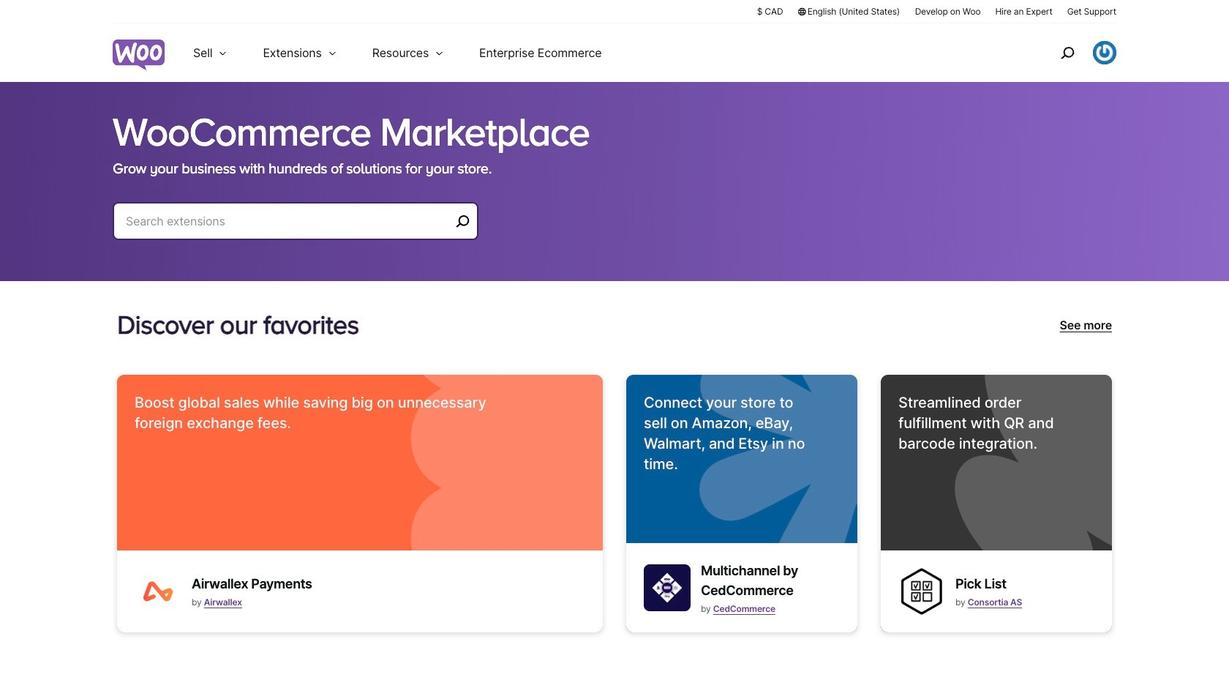 Task type: locate. For each thing, give the bounding box(es) containing it.
open account menu image
[[1094, 41, 1117, 64]]

Search extensions search field
[[126, 211, 451, 231]]

None search field
[[113, 202, 479, 258]]

search image
[[1056, 41, 1080, 64]]

service navigation menu element
[[1030, 29, 1117, 76]]



Task type: vqa. For each thing, say whether or not it's contained in the screenshot.
the Search Icon
yes



